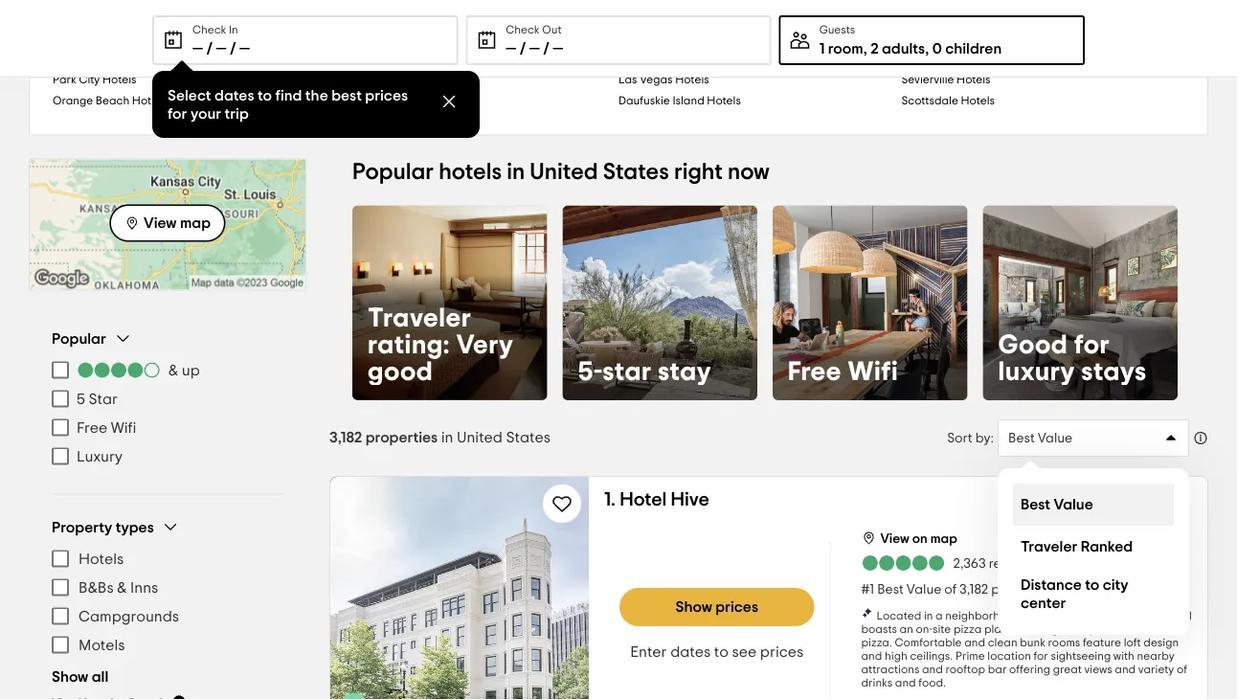 Task type: locate. For each thing, give the bounding box(es) containing it.
united right properties
[[457, 430, 503, 445]]

1 vertical spatial dates
[[671, 645, 711, 660]]

0 vertical spatial north
[[53, 11, 83, 23]]

1 — from the left
[[193, 41, 203, 57]]

check
[[193, 24, 226, 35], [506, 24, 540, 35]]

florida keys hotels link
[[336, 48, 619, 69]]

1 group from the top
[[52, 329, 284, 471]]

best right #
[[878, 583, 904, 597]]

hotels up myrtle
[[930, 32, 964, 44]]

0 vertical spatial popular
[[352, 161, 434, 184]]

1 vertical spatial stay
[[1052, 583, 1078, 597]]

show left 'all'
[[52, 669, 88, 684]]

good
[[368, 358, 433, 385]]

1 horizontal spatial view
[[881, 533, 910, 546]]

1 inside guests 1 room , 2 adults , 0 children
[[820, 41, 825, 57]]

check out — / — / —
[[506, 24, 563, 57]]

states up save to a trip image
[[506, 430, 551, 445]]

north down maui
[[902, 53, 932, 65]]

check left in
[[193, 24, 226, 35]]

guests
[[820, 24, 856, 35]]

traveler
[[368, 305, 472, 331], [1021, 539, 1078, 555]]

0 horizontal spatial wifi
[[111, 420, 136, 435]]

to up famed
[[1036, 583, 1049, 597]]

and down attractions
[[895, 677, 916, 689]]

scottsdale
[[902, 95, 959, 107]]

group
[[52, 329, 284, 471], [52, 518, 284, 699]]

1 vertical spatial wifi
[[111, 420, 136, 435]]

1 vertical spatial of
[[1177, 664, 1188, 675]]

2 / from the left
[[230, 41, 236, 57]]

best value up traveler ranked on the bottom right
[[1021, 497, 1094, 512]]

, left 2
[[864, 41, 868, 57]]

of down 2,363 reviews button
[[945, 583, 957, 597]]

1 vertical spatial states
[[506, 430, 551, 445]]

beach
[[123, 53, 157, 65], [970, 53, 1004, 65], [96, 95, 130, 107]]

best right by:
[[1009, 432, 1035, 445]]

california
[[619, 11, 671, 23]]

5-star stay
[[578, 358, 712, 385]]

clean
[[988, 637, 1018, 648]]

and down with
[[1115, 664, 1136, 675]]

0 horizontal spatial check
[[193, 24, 226, 35]]

1 horizontal spatial ,
[[925, 41, 929, 57]]

1 horizontal spatial prices
[[716, 600, 759, 615]]

0 vertical spatial free
[[788, 358, 842, 385]]

2 menu from the top
[[52, 545, 284, 659]]

2 vertical spatial states
[[1137, 583, 1177, 597]]

1 left room
[[820, 41, 825, 57]]

0 vertical spatial value
[[1038, 432, 1073, 445]]

0 vertical spatial best
[[1009, 432, 1035, 445]]

value up traveler ranked on the bottom right
[[1054, 497, 1094, 512]]

2 check from the left
[[506, 24, 540, 35]]

hotels right 'keys'
[[402, 53, 436, 65]]

6 — from the left
[[553, 41, 563, 57]]

hotel
[[1166, 610, 1192, 622]]

hotels right island
[[707, 95, 741, 107]]

2 , from the left
[[925, 41, 929, 57]]

greater palm springs hotels
[[902, 11, 1050, 23]]

0 horizontal spatial show
[[52, 669, 88, 684]]

1 vertical spatial best
[[1021, 497, 1051, 512]]

delicious
[[1134, 624, 1181, 635]]

show for show all
[[52, 669, 88, 684]]

four corners hotels link
[[336, 6, 619, 27]]

stay right 'star'
[[658, 358, 712, 385]]

traveler rating: very good link
[[352, 205, 547, 400]]

value inside dropdown button
[[1038, 432, 1073, 445]]

popular down gulf shores hotels
[[352, 161, 434, 184]]

1 vertical spatial menu
[[52, 545, 284, 659]]

menu
[[52, 356, 284, 471], [52, 545, 284, 659]]

traveler ranked
[[1021, 539, 1133, 555]]

hotels up "las vegas hotels"
[[675, 53, 709, 65]]

/ up the park city hotels link
[[206, 41, 213, 57]]

show all
[[52, 669, 108, 684]]

beach inside north myrtle beach hotels park city hotels
[[970, 53, 1004, 65]]

3,182 down "2,363"
[[960, 583, 989, 597]]

2 vertical spatial united
[[1094, 583, 1134, 597]]

dates up trip
[[215, 88, 254, 103]]

1 vertical spatial prices
[[716, 600, 759, 615]]

find
[[275, 88, 302, 103]]

freshly
[[1061, 624, 1096, 635]]

0 vertical spatial states
[[603, 161, 669, 184]]

wifi
[[848, 358, 899, 385], [111, 420, 136, 435]]

city right 'panama'
[[99, 53, 120, 65]]

dates for enter
[[671, 645, 711, 660]]

carolina
[[85, 11, 131, 23]]

2
[[871, 41, 879, 57]]

1 horizontal spatial north
[[902, 53, 932, 65]]

to left see
[[714, 645, 729, 660]]

check for check out — / — / —
[[506, 24, 540, 35]]

traveler up distance
[[1021, 539, 1078, 555]]

2,363
[[954, 557, 986, 571]]

1 horizontal spatial 1
[[870, 583, 875, 597]]

traveler inside traveler rating: very good
[[368, 305, 472, 331]]

0 vertical spatial united
[[530, 161, 598, 184]]

hotels up island
[[675, 74, 709, 86]]

,
[[864, 41, 868, 57], [925, 41, 929, 57]]

check for check in — / — / —
[[193, 24, 226, 35]]

value up a
[[907, 583, 942, 597]]

famed
[[1024, 610, 1057, 622]]

0 horizontal spatial view
[[144, 216, 177, 231]]

city right "park"
[[79, 74, 100, 86]]

hotels up b&bs
[[79, 551, 124, 567]]

north
[[53, 11, 83, 23], [902, 53, 932, 65]]

to left the city
[[1085, 577, 1100, 592]]

stay up famed
[[1052, 583, 1078, 597]]

north for carolina
[[53, 11, 83, 23]]

0 vertical spatial traveler
[[368, 305, 472, 331]]

good
[[999, 331, 1068, 358]]

, left 0
[[925, 41, 929, 57]]

0 vertical spatial 1
[[820, 41, 825, 57]]

1 vertical spatial free
[[77, 420, 107, 435]]

0 vertical spatial group
[[52, 329, 284, 471]]

#
[[862, 583, 870, 597]]

0 vertical spatial 3,182
[[330, 430, 362, 445]]

best inside best value dropdown button
[[1009, 432, 1035, 445]]

3 — from the left
[[239, 41, 250, 57]]

popular up 4.0 of 5 bubbles image
[[52, 331, 106, 346]]

0 horizontal spatial prices
[[365, 88, 408, 103]]

attractions
[[862, 664, 920, 675]]

5 star
[[77, 391, 118, 407]]

stay
[[658, 358, 712, 385], [1052, 583, 1078, 597]]

rooftop
[[946, 664, 986, 675]]

dates right enter
[[671, 645, 711, 660]]

traveler for ranked
[[1021, 539, 1078, 555]]

check left the out
[[506, 24, 540, 35]]

beach right myrtle
[[970, 53, 1004, 65]]

best value
[[1009, 432, 1073, 445], [1021, 497, 1094, 512]]

now
[[728, 161, 770, 184]]

property
[[52, 520, 112, 535]]

0 horizontal spatial &
[[117, 580, 127, 595]]

hotels right "park"
[[102, 74, 136, 86]]

hotels left close image
[[398, 95, 432, 107]]

1 horizontal spatial states
[[603, 161, 669, 184]]

2 vertical spatial prices
[[760, 645, 804, 660]]

and down pizza.
[[862, 650, 883, 662]]

hotels up sevierville hotels link
[[1006, 53, 1040, 65]]

/ down the out
[[543, 41, 550, 57]]

0 horizontal spatial dates
[[215, 88, 254, 103]]

hotels up gulf shores hotels
[[367, 74, 401, 86]]

0 horizontal spatial united
[[457, 430, 503, 445]]

north for myrtle
[[902, 53, 932, 65]]

beach right the orange
[[96, 95, 130, 107]]

0 vertical spatial stay
[[658, 358, 712, 385]]

1 horizontal spatial traveler
[[1021, 539, 1078, 555]]

orange
[[53, 95, 93, 107]]

group containing popular
[[52, 329, 284, 471]]

beach down north carolina mountains hotels
[[123, 53, 157, 65]]

an
[[900, 624, 914, 635]]

0 horizontal spatial of
[[945, 583, 957, 597]]

& left up
[[169, 363, 178, 378]]

offering down location
[[1010, 664, 1051, 675]]

pizza.
[[862, 637, 893, 648]]

2 horizontal spatial united
[[1094, 583, 1134, 597]]

show prices
[[676, 600, 759, 615]]

1 vertical spatial view
[[881, 533, 910, 546]]

& left the inns
[[117, 580, 127, 595]]

1 horizontal spatial united
[[530, 161, 598, 184]]

0 horizontal spatial traveler
[[368, 305, 472, 331]]

2,363 reviews
[[954, 557, 1034, 571]]

best
[[332, 88, 362, 103]]

offering down famed
[[1018, 624, 1059, 635]]

1 vertical spatial popular
[[52, 331, 106, 346]]

check inside check out — / — / —
[[506, 24, 540, 35]]

offering
[[1018, 624, 1059, 635], [1010, 664, 1051, 675]]

5-
[[578, 358, 603, 385]]

prices right see
[[760, 645, 804, 660]]

wifi inside free wifi link
[[848, 358, 899, 385]]

luxury
[[77, 449, 123, 464]]

places
[[992, 583, 1033, 597]]

for inside the select dates to find the best prices for your trip
[[168, 106, 187, 121]]

gulf
[[336, 95, 357, 107]]

states left right
[[603, 161, 669, 184]]

best
[[1009, 432, 1035, 445], [1021, 497, 1051, 512], [878, 583, 904, 597]]

located in a neighborhood famed for tasty pizzas, this hotel boasts an on-site pizza place offering freshly made, delicious pizza. comfortable and clean bunk rooms feature loft design and high ceilings. prime location for sightseeing with nearby attractions and rooftop bar offering great views and variety of drinks and food. button
[[862, 607, 1193, 690]]

for down select at the top left of page
[[168, 106, 187, 121]]

wifi inside menu
[[111, 420, 136, 435]]

traveler for rating:
[[368, 305, 472, 331]]

north inside north myrtle beach hotels park city hotels
[[902, 53, 932, 65]]

tasty
[[1077, 610, 1103, 622]]

desert
[[674, 11, 708, 23]]

united up pizzas,
[[1094, 583, 1134, 597]]

in
[[507, 161, 525, 184], [441, 430, 453, 445], [1081, 583, 1091, 597], [924, 610, 933, 622]]

prime
[[956, 650, 985, 662]]

states up this
[[1137, 583, 1177, 597]]

and up prime
[[965, 637, 986, 648]]

1 check from the left
[[193, 24, 226, 35]]

2 horizontal spatial states
[[1137, 583, 1177, 597]]

1 horizontal spatial dates
[[671, 645, 711, 660]]

1 horizontal spatial wifi
[[848, 358, 899, 385]]

and up the food.
[[922, 664, 943, 675]]

1 vertical spatial united
[[457, 430, 503, 445]]

0 vertical spatial &
[[169, 363, 178, 378]]

check in — / — / —
[[193, 24, 250, 57]]

0 horizontal spatial states
[[506, 430, 551, 445]]

good for luxury stays link
[[983, 205, 1178, 400]]

in left a
[[924, 610, 933, 622]]

prices down oahu hotels
[[365, 88, 408, 103]]

1 vertical spatial free wifi
[[77, 420, 136, 435]]

/ down in
[[230, 41, 236, 57]]

0 vertical spatial show
[[676, 600, 712, 615]]

motels
[[79, 637, 125, 653]]

1 vertical spatial north
[[902, 53, 932, 65]]

beach inside the sevierville hotels orange beach hotels
[[96, 95, 130, 107]]

1 vertical spatial traveler
[[1021, 539, 1078, 555]]

1 horizontal spatial check
[[506, 24, 540, 35]]

located in a neighborhood famed for tasty pizzas, this hotel boasts an on-site pizza place offering freshly made, delicious pizza. comfortable and clean bunk rooms feature loft design and high ceilings. prime location for sightseeing with nearby attractions and rooftop bar offering great views and variety of drinks and food.
[[862, 610, 1192, 689]]

to inside the distance to city center
[[1085, 577, 1100, 592]]

menu containing & up
[[52, 356, 284, 471]]

1 vertical spatial &
[[117, 580, 127, 595]]

in right hotels
[[507, 161, 525, 184]]

best up traveler ranked on the bottom right
[[1021, 497, 1051, 512]]

1 horizontal spatial show
[[676, 600, 712, 615]]

hotels right scottsdale
[[961, 95, 995, 107]]

show inside group
[[52, 669, 88, 684]]

show for show prices
[[676, 600, 712, 615]]

0 vertical spatial free wifi
[[788, 358, 899, 385]]

5
[[77, 391, 85, 407]]

design
[[1144, 637, 1179, 648]]

3,182 left properties
[[330, 430, 362, 445]]

1 vertical spatial group
[[52, 518, 284, 699]]

0 vertical spatial city
[[99, 53, 120, 65]]

high
[[885, 650, 908, 662]]

show
[[676, 600, 712, 615], [52, 669, 88, 684]]

& up
[[169, 363, 200, 378]]

hotels right corners
[[407, 11, 441, 23]]

0 vertical spatial wifi
[[848, 358, 899, 385]]

1 horizontal spatial popular
[[352, 161, 434, 184]]

0 vertical spatial view
[[144, 216, 177, 231]]

0 vertical spatial of
[[945, 583, 957, 597]]

view for view map
[[144, 216, 177, 231]]

prices inside button
[[716, 600, 759, 615]]

united
[[530, 161, 598, 184], [457, 430, 503, 445], [1094, 583, 1134, 597]]

0 horizontal spatial free
[[77, 420, 107, 435]]

0 horizontal spatial ,
[[864, 41, 868, 57]]

1 vertical spatial show
[[52, 669, 88, 684]]

0 vertical spatial dates
[[215, 88, 254, 103]]

2 group from the top
[[52, 518, 284, 699]]

for right good
[[1074, 331, 1110, 358]]

0 vertical spatial menu
[[52, 356, 284, 471]]

free wifi link
[[773, 205, 968, 400]]

maui hotels link
[[902, 27, 1185, 48]]

hive
[[671, 490, 710, 510]]

united down the sevierville hotels orange beach hotels
[[530, 161, 598, 184]]

show up the enter dates to see prices
[[676, 600, 712, 615]]

0 horizontal spatial free wifi
[[77, 420, 136, 435]]

4.0 of 5 bubbles image
[[77, 363, 161, 378]]

prices up see
[[716, 600, 759, 615]]

springs
[[974, 11, 1014, 23]]

and
[[965, 637, 986, 648], [862, 650, 883, 662], [922, 664, 943, 675], [1115, 664, 1136, 675], [895, 677, 916, 689]]

check inside check in — / — / —
[[193, 24, 226, 35]]

your
[[191, 106, 221, 121]]

to left the find
[[258, 88, 272, 103]]

1 horizontal spatial free wifi
[[788, 358, 899, 385]]

to
[[258, 88, 272, 103], [1085, 577, 1100, 592], [1036, 583, 1049, 597], [714, 645, 729, 660]]

of right variety
[[1177, 664, 1188, 675]]

located
[[877, 610, 922, 622]]

value down the luxury
[[1038, 432, 1073, 445]]

north left carolina
[[53, 11, 83, 23]]

1 horizontal spatial map
[[931, 533, 958, 546]]

states for 3,182 properties in united states
[[506, 430, 551, 445]]

traveler up "good"
[[368, 305, 472, 331]]

for down bunk
[[1034, 650, 1049, 662]]

corners
[[362, 11, 404, 23]]

best value inside dropdown button
[[1009, 432, 1073, 445]]

1 , from the left
[[864, 41, 868, 57]]

star
[[603, 358, 652, 385]]

best value right by:
[[1009, 432, 1073, 445]]

dates inside the select dates to find the best prices for your trip
[[215, 88, 254, 103]]

0 horizontal spatial north
[[53, 11, 83, 23]]

1 vertical spatial 1
[[870, 583, 875, 597]]

0 vertical spatial prices
[[365, 88, 408, 103]]

kissimmee
[[619, 53, 673, 65]]

1 menu from the top
[[52, 356, 284, 471]]

1 vertical spatial city
[[79, 74, 100, 86]]

0 horizontal spatial popular
[[52, 331, 106, 346]]

/ up the sevierville hotels orange beach hotels
[[520, 41, 526, 57]]

0 vertical spatial map
[[180, 216, 211, 231]]

1 up boasts
[[870, 583, 875, 597]]

1 vertical spatial 3,182
[[960, 583, 989, 597]]

list box
[[998, 468, 1190, 635]]

2 vertical spatial value
[[907, 583, 942, 597]]

1 horizontal spatial 3,182
[[960, 583, 989, 597]]

0 horizontal spatial stay
[[658, 358, 712, 385]]

0 horizontal spatial 3,182
[[330, 430, 362, 445]]

1 horizontal spatial of
[[1177, 664, 1188, 675]]

0 vertical spatial best value
[[1009, 432, 1073, 445]]

0 horizontal spatial 1
[[820, 41, 825, 57]]

north inside north carolina mountains hotels link
[[53, 11, 83, 23]]

oahu hotels
[[336, 74, 401, 86]]



Task type: describe. For each thing, give the bounding box(es) containing it.
5-star stay link
[[563, 205, 758, 400]]

distance
[[1021, 577, 1082, 592]]

on
[[913, 533, 928, 546]]

variety
[[1139, 664, 1175, 675]]

kissimmee hotels
[[619, 53, 709, 65]]

4 / from the left
[[543, 41, 550, 57]]

united for properties
[[457, 430, 503, 445]]

in inside located in a neighborhood famed for tasty pizzas, this hotel boasts an on-site pizza place offering freshly made, delicious pizza. comfortable and clean bunk rooms feature loft design and high ceilings. prime location for sightseeing with nearby attractions and rooftop bar offering great views and variety of drinks and food.
[[924, 610, 933, 622]]

prices inside the select dates to find the best prices for your trip
[[365, 88, 408, 103]]

see
[[732, 645, 757, 660]]

distance to city center
[[1021, 577, 1129, 611]]

inns
[[130, 580, 158, 595]]

1 for best
[[870, 583, 875, 597]]

city
[[1103, 577, 1129, 592]]

on-
[[916, 624, 933, 635]]

sevierville hotels link
[[902, 69, 1185, 91]]

hotels left select at the top left of page
[[132, 95, 166, 107]]

1 vertical spatial value
[[1054, 497, 1094, 512]]

1. hotel hive
[[604, 490, 710, 510]]

by:
[[976, 432, 994, 445]]

property types
[[52, 520, 154, 535]]

children
[[946, 41, 1002, 57]]

view for view on map
[[881, 533, 910, 546]]

north carolina mountains hotels
[[53, 11, 225, 23]]

1 vertical spatial map
[[931, 533, 958, 546]]

1 horizontal spatial free
[[788, 358, 842, 385]]

1 / from the left
[[206, 41, 213, 57]]

hotels up maui hotels link
[[1016, 11, 1050, 23]]

united for hotels
[[530, 161, 598, 184]]

city inside maui hotels panama city beach hotels
[[99, 53, 120, 65]]

view on map
[[881, 533, 958, 546]]

close image
[[440, 92, 459, 111]]

3,182 properties in united states
[[330, 430, 551, 445]]

of inside located in a neighborhood famed for tasty pizzas, this hotel boasts an on-site pizza place offering freshly made, delicious pizza. comfortable and clean bunk rooms feature loft design and high ceilings. prime location for sightseeing with nearby attractions and rooftop bar offering great views and variety of drinks and food.
[[1177, 664, 1188, 675]]

ranked
[[1081, 539, 1133, 555]]

for up 'freshly'
[[1060, 610, 1075, 622]]

park city hotels link
[[53, 69, 336, 91]]

sort
[[947, 432, 973, 445]]

panama city beach hotels link
[[53, 48, 336, 69]]

trip
[[225, 106, 249, 121]]

hotels inside menu
[[79, 551, 124, 567]]

show prices button
[[620, 588, 815, 626]]

carousel of images figure
[[330, 477, 589, 699]]

to inside the select dates to find the best prices for your trip
[[258, 88, 272, 103]]

hotel
[[620, 490, 667, 510]]

bunk
[[1020, 637, 1046, 648]]

5.0 of 5 bubbles. 2,363 reviews element
[[862, 554, 1034, 573]]

1 horizontal spatial stay
[[1052, 583, 1078, 597]]

las
[[619, 74, 637, 86]]

nearby
[[1138, 650, 1175, 662]]

1 horizontal spatial &
[[169, 363, 178, 378]]

2,363 reviews button
[[862, 554, 1034, 573]]

select dates to find the best prices for your trip
[[168, 88, 408, 121]]

hotels up check in — / — / —
[[191, 11, 225, 23]]

panama
[[53, 53, 97, 65]]

palm
[[946, 11, 972, 23]]

show all button
[[52, 667, 108, 686]]

great
[[1053, 664, 1082, 675]]

menu containing hotels
[[52, 545, 284, 659]]

in right properties
[[441, 430, 453, 445]]

save to a trip image
[[551, 492, 574, 515]]

1 vertical spatial offering
[[1010, 664, 1051, 675]]

for inside the good for luxury stays
[[1074, 331, 1110, 358]]

california desert hotels
[[619, 11, 745, 23]]

hotels right desert
[[711, 11, 745, 23]]

view on map button
[[862, 527, 958, 548]]

guests 1 room , 2 adults , 0 children
[[820, 24, 1002, 57]]

feature
[[1083, 637, 1122, 648]]

1 vertical spatial best value
[[1021, 497, 1094, 512]]

enter dates to see prices
[[630, 645, 804, 660]]

room
[[828, 41, 864, 57]]

2 horizontal spatial prices
[[760, 645, 804, 660]]

pizzas,
[[1106, 610, 1142, 622]]

drinks
[[862, 677, 893, 689]]

bar
[[988, 664, 1007, 675]]

0 vertical spatial offering
[[1018, 624, 1059, 635]]

island
[[673, 95, 705, 107]]

oahu
[[336, 74, 365, 86]]

star
[[89, 391, 118, 407]]

b&bs
[[79, 580, 114, 595]]

0 horizontal spatial map
[[180, 216, 211, 231]]

states for popular hotels in united states right now
[[603, 161, 669, 184]]

four
[[336, 11, 359, 23]]

4 — from the left
[[506, 41, 517, 57]]

orange beach hotels link
[[53, 91, 336, 112]]

2 — from the left
[[216, 41, 226, 57]]

in up tasty
[[1081, 583, 1091, 597]]

popular for popular hotels in united states right now
[[352, 161, 434, 184]]

3 / from the left
[[520, 41, 526, 57]]

pizza
[[954, 624, 982, 635]]

kissimmee hotels link
[[619, 48, 902, 69]]

1 for room
[[820, 41, 825, 57]]

scottsdale hotels link
[[902, 91, 1185, 112]]

vegas
[[640, 74, 673, 86]]

this
[[1145, 610, 1163, 622]]

view map button
[[110, 205, 226, 242]]

view map
[[144, 216, 211, 231]]

properties
[[366, 430, 438, 445]]

5 — from the left
[[530, 41, 540, 57]]

las vegas hotels link
[[619, 69, 902, 91]]

list box containing best value
[[998, 468, 1190, 635]]

2 vertical spatial best
[[878, 583, 904, 597]]

up
[[182, 363, 200, 378]]

greater palm springs hotels link
[[902, 6, 1185, 27]]

free wifi inside menu
[[77, 420, 136, 435]]

luxury
[[999, 358, 1076, 385]]

city inside north myrtle beach hotels park city hotels
[[79, 74, 100, 86]]

location
[[988, 650, 1031, 662]]

hotels up the park city hotels link
[[159, 53, 193, 65]]

place
[[985, 624, 1015, 635]]

neighborhood
[[946, 610, 1021, 622]]

daufuskie island hotels link
[[619, 91, 902, 112]]

rating:
[[368, 331, 450, 358]]

florida
[[336, 53, 373, 65]]

popular for popular
[[52, 331, 106, 346]]

hotels down children at the right
[[957, 74, 991, 86]]

group containing property types
[[52, 518, 284, 699]]

sevierville
[[902, 74, 954, 86]]

hotels
[[439, 161, 502, 184]]

north carolina mountains hotels link
[[53, 6, 336, 27]]

dates for select
[[215, 88, 254, 103]]

california desert hotels link
[[619, 6, 902, 27]]

select
[[168, 88, 211, 103]]

b&bs & inns
[[79, 580, 158, 595]]

made,
[[1098, 624, 1132, 635]]

sightseeing
[[1051, 650, 1111, 662]]

ceilings.
[[910, 650, 953, 662]]

beach inside maui hotels panama city beach hotels
[[123, 53, 157, 65]]

0
[[933, 41, 942, 57]]

sort by:
[[947, 432, 994, 445]]

center
[[1021, 595, 1067, 611]]



Task type: vqa. For each thing, say whether or not it's contained in the screenshot.
between
no



